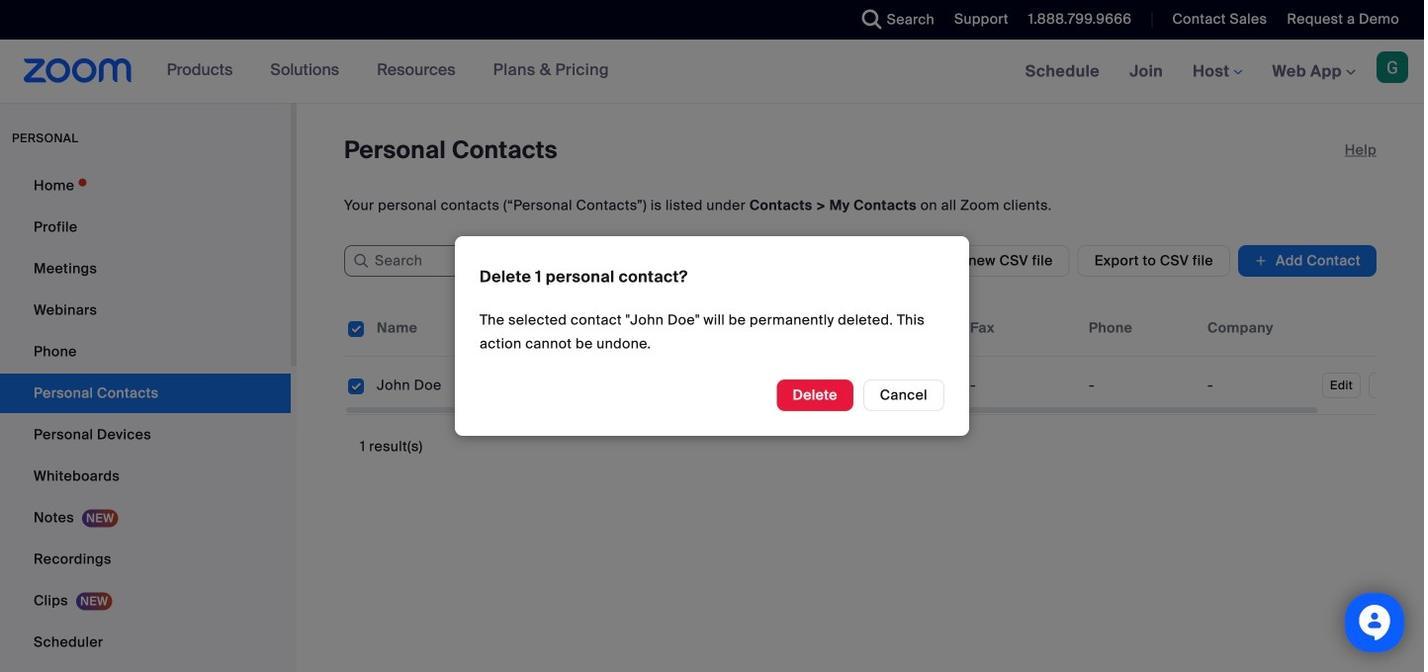 Task type: vqa. For each thing, say whether or not it's contained in the screenshot.
main content
no



Task type: locate. For each thing, give the bounding box(es) containing it.
banner
[[0, 40, 1425, 104]]

application
[[344, 301, 1425, 416]]

product information navigation
[[152, 40, 624, 103]]

personal menu menu
[[0, 166, 291, 673]]

dialog
[[0, 0, 1425, 673]]

cell
[[488, 357, 607, 416], [607, 357, 725, 416], [369, 366, 488, 406], [725, 366, 844, 406], [844, 366, 963, 406], [963, 366, 1081, 406], [1081, 366, 1200, 406], [1200, 366, 1319, 406]]



Task type: describe. For each thing, give the bounding box(es) containing it.
meetings navigation
[[1011, 40, 1425, 104]]

add image
[[1255, 251, 1268, 271]]

Search Contacts Input text field
[[344, 245, 641, 277]]



